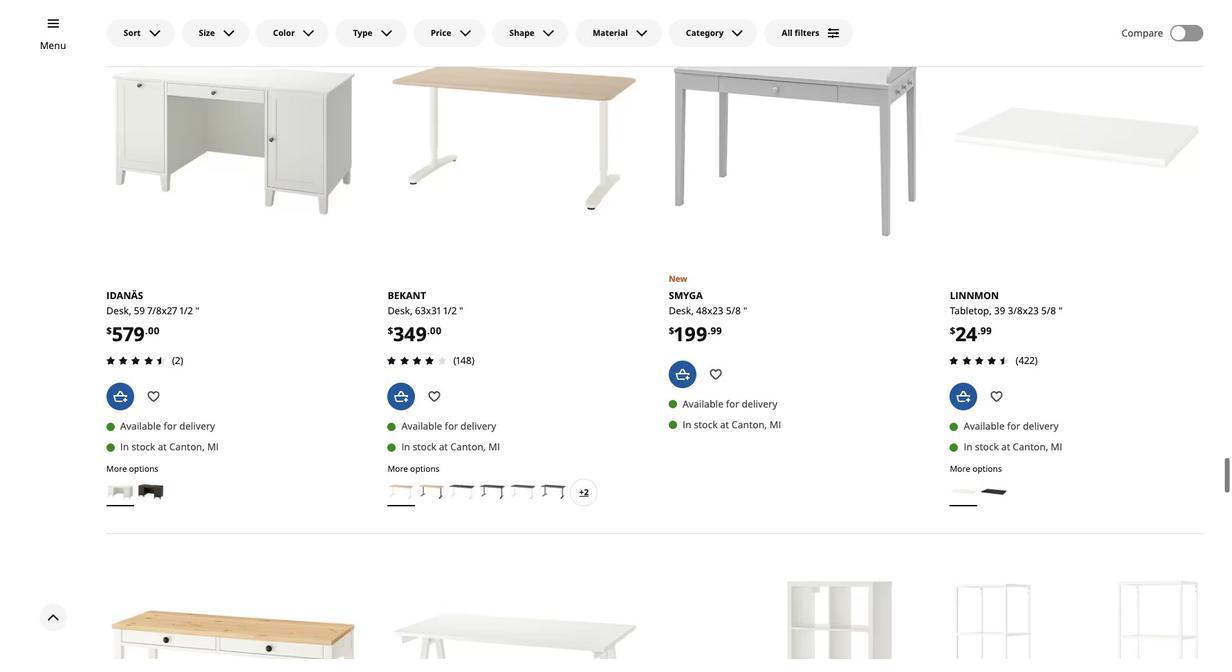 Task type: vqa. For each thing, say whether or not it's contained in the screenshot.
stock associated with 24
yes



Task type: describe. For each thing, give the bounding box(es) containing it.
filters
[[795, 27, 820, 39]]

5/8 for 24
[[1042, 304, 1056, 317]]

in for 24
[[964, 441, 973, 454]]

more options for 579
[[106, 464, 158, 475]]

delivery for 579
[[179, 420, 215, 433]]

type
[[353, 27, 373, 39]]

canton, for 199
[[732, 418, 767, 432]]

compare
[[1122, 26, 1164, 39]]

review: 4.5 out of 5 stars. total reviews: 422 image
[[946, 353, 1013, 370]]

7/8x27
[[147, 304, 177, 317]]

more for 24
[[950, 464, 971, 475]]

(422)
[[1016, 354, 1038, 367]]

delivery for 199
[[742, 398, 778, 411]]

mi for 579
[[207, 441, 219, 454]]

for for 24
[[1007, 420, 1021, 433]]

stock for 579
[[132, 441, 155, 454]]

new smyga desk, 48x23 5/8 " $ 199 . 99
[[669, 273, 747, 347]]

" inside bekant desk, 63x31 1/2 " $ 349 . 00
[[459, 304, 463, 317]]

canton, for 349
[[451, 441, 486, 454]]

(148)
[[453, 354, 475, 367]]

in stock at canton, mi for 199
[[683, 418, 781, 432]]

99 for 199
[[711, 324, 722, 337]]

available for delivery for 579
[[120, 420, 215, 433]]

desk, inside new smyga desk, 48x23 5/8 " $ 199 . 99
[[669, 304, 694, 317]]

desk, for 579
[[106, 304, 131, 317]]

idanäs desk, 59 7/8x27 1/2 " $ 579 . 00
[[106, 289, 199, 347]]

shape button
[[492, 19, 569, 47]]

579
[[112, 321, 145, 347]]

$ inside bekant desk, 63x31 1/2 " $ 349 . 00
[[388, 324, 393, 337]]

48x23
[[696, 304, 724, 317]]

menu button
[[40, 38, 66, 53]]

all
[[782, 27, 793, 39]]

more options for 349
[[388, 464, 440, 475]]

category button
[[669, 19, 758, 47]]

in stock at canton, mi for 24
[[964, 441, 1063, 454]]

canton, for 24
[[1013, 441, 1049, 454]]

for for 349
[[445, 420, 458, 433]]

color
[[273, 27, 295, 39]]

stock for 24
[[975, 441, 999, 454]]

material button
[[576, 19, 662, 47]]

. for 199
[[708, 324, 711, 337]]

mi for 349
[[489, 441, 500, 454]]

for for 199
[[726, 398, 739, 411]]

linnmon tabletop, 39 3/8x23 5/8 " $ 24 . 99
[[950, 289, 1063, 347]]

" for 24
[[1059, 304, 1063, 317]]

in for 349
[[401, 441, 410, 454]]

options for 24
[[973, 464, 1002, 475]]

39
[[995, 304, 1006, 317]]

sort
[[124, 27, 141, 39]]

00 inside the idanäs desk, 59 7/8x27 1/2 " $ 579 . 00
[[148, 324, 160, 337]]

in stock at canton, mi for 579
[[120, 441, 219, 454]]

349
[[393, 321, 427, 347]]

all filters
[[782, 27, 820, 39]]

available for 199
[[683, 398, 724, 411]]

at for 349
[[439, 441, 448, 454]]



Task type: locate. For each thing, give the bounding box(es) containing it.
$ for 24
[[950, 324, 956, 337]]

$ inside linnmon tabletop, 39 3/8x23 5/8 " $ 24 . 99
[[950, 324, 956, 337]]

1/2 right 63x31
[[444, 304, 457, 317]]

type button
[[336, 19, 407, 47]]

desk, down the bekant
[[388, 304, 413, 317]]

canton,
[[732, 418, 767, 432], [169, 441, 205, 454], [451, 441, 486, 454], [1013, 441, 1049, 454]]

99 down 48x23
[[711, 324, 722, 337]]

. inside bekant desk, 63x31 1/2 " $ 349 . 00
[[427, 324, 430, 337]]

1 horizontal spatial 5/8
[[1042, 304, 1056, 317]]

idanäs
[[106, 289, 143, 302]]

2 more from the left
[[388, 464, 408, 475]]

size
[[199, 27, 215, 39]]

" right 48x23
[[744, 304, 747, 317]]

5/8 for 199
[[726, 304, 741, 317]]

$ inside the idanäs desk, 59 7/8x27 1/2 " $ 579 . 00
[[106, 324, 112, 337]]

1 00 from the left
[[148, 324, 160, 337]]

3 " from the left
[[459, 304, 463, 317]]

1 . from the left
[[145, 324, 148, 337]]

" right 3/8x23
[[1059, 304, 1063, 317]]

3 . from the left
[[427, 324, 430, 337]]

. for 24
[[978, 324, 981, 337]]

"
[[195, 304, 199, 317], [744, 304, 747, 317], [459, 304, 463, 317], [1059, 304, 1063, 317]]

99 inside new smyga desk, 48x23 5/8 " $ 199 . 99
[[711, 324, 722, 337]]

. down 63x31
[[427, 324, 430, 337]]

2 " from the left
[[744, 304, 747, 317]]

. down "7/8x27"
[[145, 324, 148, 337]]

. down 48x23
[[708, 324, 711, 337]]

1 horizontal spatial more
[[388, 464, 408, 475]]

2 horizontal spatial more
[[950, 464, 971, 475]]

" for 199
[[744, 304, 747, 317]]

available for delivery for 199
[[683, 398, 778, 411]]

more options for 24
[[950, 464, 1002, 475]]

stock for 199
[[694, 418, 718, 432]]

desk, down idanäs
[[106, 304, 131, 317]]

0 horizontal spatial options
[[129, 464, 158, 475]]

price button
[[413, 19, 485, 47]]

1/2 inside the idanäs desk, 59 7/8x27 1/2 " $ 579 . 00
[[180, 304, 193, 317]]

desk, inside bekant desk, 63x31 1/2 " $ 349 . 00
[[388, 304, 413, 317]]

3 more options from the left
[[950, 464, 1002, 475]]

2 1/2 from the left
[[444, 304, 457, 317]]

2 options from the left
[[410, 464, 440, 475]]

. down tabletop,
[[978, 324, 981, 337]]

99 for 24
[[981, 324, 992, 337]]

more for 349
[[388, 464, 408, 475]]

$ for 579
[[106, 324, 112, 337]]

3 more from the left
[[950, 464, 971, 475]]

all filters button
[[765, 19, 854, 47]]

1 desk, from the left
[[106, 304, 131, 317]]

$ down smyga
[[669, 324, 674, 337]]

. inside linnmon tabletop, 39 3/8x23 5/8 " $ 24 . 99
[[978, 324, 981, 337]]

0 horizontal spatial 99
[[711, 324, 722, 337]]

" inside the idanäs desk, 59 7/8x27 1/2 " $ 579 . 00
[[195, 304, 199, 317]]

3 desk, from the left
[[388, 304, 413, 317]]

59
[[134, 304, 145, 317]]

3 options from the left
[[973, 464, 1002, 475]]

2 more options from the left
[[388, 464, 440, 475]]

1 horizontal spatial 1/2
[[444, 304, 457, 317]]

menu
[[40, 39, 66, 52]]

canton, for 579
[[169, 441, 205, 454]]

5/8 inside new smyga desk, 48x23 5/8 " $ 199 . 99
[[726, 304, 741, 317]]

options for 579
[[129, 464, 158, 475]]

$ down the bekant
[[388, 324, 393, 337]]

(2)
[[172, 354, 183, 367]]

in
[[683, 418, 691, 432], [120, 441, 129, 454], [401, 441, 410, 454], [964, 441, 973, 454]]

3/8x23
[[1008, 304, 1039, 317]]

00 down 63x31
[[430, 324, 442, 337]]

2 horizontal spatial options
[[973, 464, 1002, 475]]

" inside linnmon tabletop, 39 3/8x23 5/8 " $ 24 . 99
[[1059, 304, 1063, 317]]

2 . from the left
[[708, 324, 711, 337]]

category
[[686, 27, 724, 39]]

at for 199
[[720, 418, 729, 432]]

0 horizontal spatial desk,
[[106, 304, 131, 317]]

00
[[148, 324, 160, 337], [430, 324, 442, 337]]

4 $ from the left
[[950, 324, 956, 337]]

for for 579
[[164, 420, 177, 433]]

new
[[669, 273, 688, 285]]

4 " from the left
[[1059, 304, 1063, 317]]

available for delivery
[[683, 398, 778, 411], [120, 420, 215, 433], [401, 420, 496, 433], [964, 420, 1059, 433]]

color button
[[256, 19, 329, 47]]

. for 579
[[145, 324, 148, 337]]

0 horizontal spatial 5/8
[[726, 304, 741, 317]]

5/8
[[726, 304, 741, 317], [1042, 304, 1056, 317]]

2 99 from the left
[[981, 324, 992, 337]]

0 horizontal spatial more
[[106, 464, 127, 475]]

at
[[720, 418, 729, 432], [158, 441, 167, 454], [439, 441, 448, 454], [1002, 441, 1011, 454]]

2 horizontal spatial more options
[[950, 464, 1002, 475]]

available for 24
[[964, 420, 1005, 433]]

delivery for 24
[[1023, 420, 1059, 433]]

$
[[106, 324, 112, 337], [669, 324, 674, 337], [388, 324, 393, 337], [950, 324, 956, 337]]

more options
[[106, 464, 158, 475], [388, 464, 440, 475], [950, 464, 1002, 475]]

stock for 349
[[413, 441, 437, 454]]

review: 4.1 out of 5 stars. total reviews: 148 image
[[384, 353, 451, 370]]

1 $ from the left
[[106, 324, 112, 337]]

options
[[129, 464, 158, 475], [410, 464, 440, 475], [973, 464, 1002, 475]]

available
[[683, 398, 724, 411], [120, 420, 161, 433], [401, 420, 442, 433], [964, 420, 1005, 433]]

desk, down smyga
[[669, 304, 694, 317]]

3 $ from the left
[[388, 324, 393, 337]]

1 1/2 from the left
[[180, 304, 193, 317]]

available for 579
[[120, 420, 161, 433]]

0 horizontal spatial 00
[[148, 324, 160, 337]]

1 options from the left
[[129, 464, 158, 475]]

99 right 24
[[981, 324, 992, 337]]

mi
[[770, 418, 781, 432], [207, 441, 219, 454], [489, 441, 500, 454], [1051, 441, 1063, 454]]

options for 349
[[410, 464, 440, 475]]

00 inside bekant desk, 63x31 1/2 " $ 349 . 00
[[430, 324, 442, 337]]

review: 4.5 out of 5 stars. total reviews: 2 image
[[102, 353, 169, 370]]

delivery for 349
[[461, 420, 496, 433]]

mi for 199
[[770, 418, 781, 432]]

24
[[956, 321, 978, 347]]

1 horizontal spatial options
[[410, 464, 440, 475]]

sort button
[[106, 19, 175, 47]]

" right "7/8x27"
[[195, 304, 199, 317]]

63x31
[[415, 304, 441, 317]]

1 horizontal spatial 99
[[981, 324, 992, 337]]

available for delivery for 24
[[964, 420, 1059, 433]]

available for 349
[[401, 420, 442, 433]]

1 horizontal spatial desk,
[[388, 304, 413, 317]]

1/2 right "7/8x27"
[[180, 304, 193, 317]]

1/2
[[180, 304, 193, 317], [444, 304, 457, 317]]

material
[[593, 27, 628, 39]]

bekant
[[388, 289, 426, 302]]

2 5/8 from the left
[[1042, 304, 1056, 317]]

linnmon
[[950, 289, 999, 302]]

$ down idanäs
[[106, 324, 112, 337]]

1 99 from the left
[[711, 324, 722, 337]]

" for 579
[[195, 304, 199, 317]]

2 desk, from the left
[[669, 304, 694, 317]]

shape
[[510, 27, 535, 39]]

. inside new smyga desk, 48x23 5/8 " $ 199 . 99
[[708, 324, 711, 337]]

" inside new smyga desk, 48x23 5/8 " $ 199 . 99
[[744, 304, 747, 317]]

1 5/8 from the left
[[726, 304, 741, 317]]

in stock at canton, mi for 349
[[401, 441, 500, 454]]

in for 199
[[683, 418, 691, 432]]

2 horizontal spatial desk,
[[669, 304, 694, 317]]

desk, inside the idanäs desk, 59 7/8x27 1/2 " $ 579 . 00
[[106, 304, 131, 317]]

desk, for .
[[388, 304, 413, 317]]

5/8 right 3/8x23
[[1042, 304, 1056, 317]]

for
[[726, 398, 739, 411], [164, 420, 177, 433], [445, 420, 458, 433], [1007, 420, 1021, 433]]

stock
[[694, 418, 718, 432], [132, 441, 155, 454], [413, 441, 437, 454], [975, 441, 999, 454]]

1/2 inside bekant desk, 63x31 1/2 " $ 349 . 00
[[444, 304, 457, 317]]

+2 link
[[570, 479, 598, 507]]

smyga
[[669, 289, 703, 302]]

$ for 199
[[669, 324, 674, 337]]

at for 24
[[1002, 441, 1011, 454]]

00 down "7/8x27"
[[148, 324, 160, 337]]

1 " from the left
[[195, 304, 199, 317]]

price
[[431, 27, 451, 39]]

tabletop,
[[950, 304, 992, 317]]

0 horizontal spatial more options
[[106, 464, 158, 475]]

99
[[711, 324, 722, 337], [981, 324, 992, 337]]

1 horizontal spatial 00
[[430, 324, 442, 337]]

1 more from the left
[[106, 464, 127, 475]]

5/8 right 48x23
[[726, 304, 741, 317]]

99 inside linnmon tabletop, 39 3/8x23 5/8 " $ 24 . 99
[[981, 324, 992, 337]]

.
[[145, 324, 148, 337], [708, 324, 711, 337], [427, 324, 430, 337], [978, 324, 981, 337]]

bekant desk, 63x31 1/2 " $ 349 . 00
[[388, 289, 463, 347]]

more
[[106, 464, 127, 475], [388, 464, 408, 475], [950, 464, 971, 475]]

$ down tabletop,
[[950, 324, 956, 337]]

mi for 24
[[1051, 441, 1063, 454]]

size button
[[182, 19, 249, 47]]

2 $ from the left
[[669, 324, 674, 337]]

at for 579
[[158, 441, 167, 454]]

in for 579
[[120, 441, 129, 454]]

available for delivery for 349
[[401, 420, 496, 433]]

0 horizontal spatial 1/2
[[180, 304, 193, 317]]

" right 63x31
[[459, 304, 463, 317]]

1 horizontal spatial more options
[[388, 464, 440, 475]]

. inside the idanäs desk, 59 7/8x27 1/2 " $ 579 . 00
[[145, 324, 148, 337]]

+2
[[579, 487, 589, 499]]

more for 579
[[106, 464, 127, 475]]

delivery
[[742, 398, 778, 411], [179, 420, 215, 433], [461, 420, 496, 433], [1023, 420, 1059, 433]]

desk,
[[106, 304, 131, 317], [669, 304, 694, 317], [388, 304, 413, 317]]

1 more options from the left
[[106, 464, 158, 475]]

$ inside new smyga desk, 48x23 5/8 " $ 199 . 99
[[669, 324, 674, 337]]

199
[[674, 321, 708, 347]]

in stock at canton, mi
[[683, 418, 781, 432], [120, 441, 219, 454], [401, 441, 500, 454], [964, 441, 1063, 454]]

2 00 from the left
[[430, 324, 442, 337]]

4 . from the left
[[978, 324, 981, 337]]

5/8 inside linnmon tabletop, 39 3/8x23 5/8 " $ 24 . 99
[[1042, 304, 1056, 317]]



